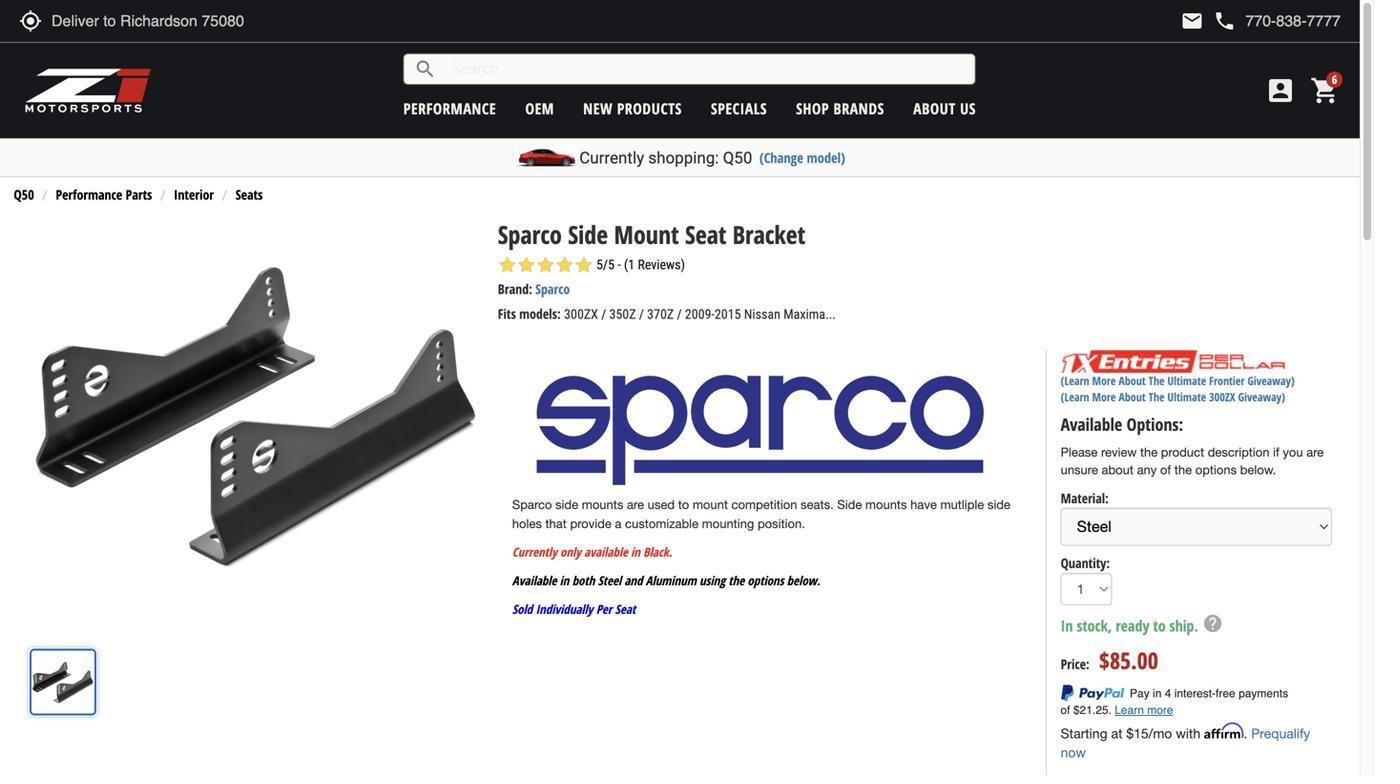 Task type: vqa. For each thing, say whether or not it's contained in the screenshot.
POSITION.
yes



Task type: describe. For each thing, give the bounding box(es) containing it.
material:
[[1061, 489, 1109, 507]]

(learn more about the ultimate frontier giveaway) link
[[1061, 373, 1295, 389]]

nissan
[[744, 307, 780, 323]]

individually
[[536, 601, 593, 618]]

2 mounts from the left
[[865, 497, 907, 512]]

and
[[624, 572, 643, 589]]

1 more from the top
[[1092, 373, 1116, 389]]

(learn more about the ultimate 300zx giveaway) link
[[1061, 390, 1285, 405]]

sparco side mount seat bracket star star star star star 5/5 - (1 reviews) brand: sparco fits models: 300zx / 350z / 370z / 2009-2015 nissan maxima...
[[498, 217, 836, 323]]

0 horizontal spatial options
[[747, 572, 784, 589]]

phone
[[1213, 10, 1236, 32]]

2009-
[[685, 307, 715, 323]]

shopping_cart link
[[1305, 75, 1341, 106]]

seats link
[[236, 186, 263, 204]]

interior
[[174, 186, 214, 204]]

300zx inside (learn more about the ultimate frontier giveaway) (learn more about the ultimate 300zx giveaway) available options: please review the product description if you are unsure about any of the options below.
[[1209, 390, 1235, 405]]

steel
[[598, 572, 621, 589]]

1 vertical spatial in
[[560, 572, 569, 589]]

4 star from the left
[[555, 256, 574, 275]]

affirm
[[1204, 724, 1244, 740]]

new products link
[[583, 98, 682, 119]]

1 ultimate from the top
[[1167, 373, 1206, 389]]

3 star from the left
[[536, 256, 555, 275]]

interior link
[[174, 186, 214, 204]]

0 vertical spatial in
[[631, 544, 640, 561]]

1 the from the top
[[1149, 373, 1165, 389]]

shop brands
[[796, 98, 884, 119]]

available
[[584, 544, 628, 561]]

3 / from the left
[[677, 307, 682, 323]]

a
[[615, 516, 622, 531]]

sparco for side
[[498, 217, 562, 251]]

oem
[[525, 98, 554, 119]]

2015
[[715, 307, 741, 323]]

you
[[1283, 445, 1303, 460]]

prequalify now
[[1061, 726, 1310, 761]]

shop
[[796, 98, 829, 119]]

1 vertical spatial below.
[[787, 572, 820, 589]]

seats.
[[801, 497, 834, 512]]

in
[[1061, 616, 1073, 636]]

model)
[[807, 148, 845, 167]]

prequalify
[[1251, 726, 1310, 742]]

description
[[1208, 445, 1270, 460]]

q50 link
[[14, 186, 34, 204]]

brand:
[[498, 280, 532, 298]]

350z
[[609, 307, 636, 323]]

2 vertical spatial about
[[1119, 390, 1146, 405]]

side inside sparco side mounts are used to mount competition seats. side mounts have mutliple side holes that provide a customizable mounting position.
[[837, 497, 862, 512]]

mutliple
[[940, 497, 984, 512]]

(change
[[759, 148, 803, 167]]

0 vertical spatial the
[[1140, 445, 1158, 460]]

mount
[[693, 497, 728, 512]]

sparco link
[[535, 280, 570, 298]]

2 star from the left
[[517, 256, 536, 275]]

sparco for side
[[512, 497, 552, 512]]

fits
[[498, 305, 516, 323]]

aluminum
[[646, 572, 696, 589]]

price: $85.00
[[1061, 645, 1158, 676]]

below. inside (learn more about the ultimate frontier giveaway) (learn more about the ultimate 300zx giveaway) available options: please review the product description if you are unsure about any of the options below.
[[1240, 463, 1276, 478]]

2 side from the left
[[987, 497, 1010, 512]]

used
[[648, 497, 675, 512]]

1 vertical spatial sparco
[[535, 280, 570, 298]]

370z
[[647, 307, 674, 323]]

currently for only
[[512, 544, 557, 561]]

specials link
[[711, 98, 767, 119]]

shopping_cart
[[1310, 75, 1341, 106]]

1 / from the left
[[601, 307, 606, 323]]

bracket
[[733, 217, 805, 251]]

models:
[[519, 305, 561, 323]]

mail
[[1181, 10, 1204, 32]]

are inside sparco side mounts are used to mount competition seats. side mounts have mutliple side holes that provide a customizable mounting position.
[[627, 497, 644, 512]]

performance
[[56, 186, 122, 204]]

performance parts
[[56, 186, 152, 204]]

parts
[[126, 186, 152, 204]]

stock,
[[1077, 616, 1112, 636]]

provide
[[570, 516, 611, 531]]

frontier
[[1209, 373, 1245, 389]]

2 (learn from the top
[[1061, 390, 1089, 405]]

black.
[[643, 544, 672, 561]]

1 side from the left
[[555, 497, 578, 512]]

both
[[572, 572, 595, 589]]

in stock, ready to ship. help
[[1061, 613, 1223, 636]]

$85.00
[[1099, 645, 1158, 676]]

about us link
[[913, 98, 976, 119]]

oem link
[[525, 98, 554, 119]]

.
[[1244, 726, 1247, 742]]

0 vertical spatial q50
[[723, 148, 752, 167]]



Task type: locate. For each thing, give the bounding box(es) containing it.
1 vertical spatial are
[[627, 497, 644, 512]]

to left the ship.
[[1153, 616, 1166, 636]]

to
[[678, 497, 689, 512], [1153, 616, 1166, 636]]

1 horizontal spatial to
[[1153, 616, 1166, 636]]

seats
[[236, 186, 263, 204]]

q50 left performance
[[14, 186, 34, 204]]

2 horizontal spatial /
[[677, 307, 682, 323]]

300zx inside sparco side mount seat bracket star star star star star 5/5 - (1 reviews) brand: sparco fits models: 300zx / 350z / 370z / 2009-2015 nissan maxima...
[[564, 307, 598, 323]]

0 horizontal spatial to
[[678, 497, 689, 512]]

sold individually per seat
[[512, 601, 636, 618]]

my_location
[[19, 10, 42, 32]]

0 vertical spatial ultimate
[[1167, 373, 1206, 389]]

0 horizontal spatial /
[[601, 307, 606, 323]]

side
[[568, 217, 608, 251], [837, 497, 862, 512]]

/ right 370z
[[677, 307, 682, 323]]

shop brands link
[[796, 98, 884, 119]]

0 horizontal spatial in
[[560, 572, 569, 589]]

1 vertical spatial 300zx
[[1209, 390, 1235, 405]]

1 horizontal spatial options
[[1195, 463, 1237, 478]]

are inside (learn more about the ultimate frontier giveaway) (learn more about the ultimate 300zx giveaway) available options: please review the product description if you are unsure about any of the options below.
[[1307, 445, 1324, 460]]

1 vertical spatial the
[[1174, 463, 1192, 478]]

1 vertical spatial more
[[1092, 390, 1116, 405]]

help
[[1202, 613, 1223, 634]]

account_box link
[[1261, 75, 1301, 106]]

brands
[[834, 98, 884, 119]]

0 vertical spatial to
[[678, 497, 689, 512]]

1 vertical spatial ultimate
[[1167, 390, 1206, 405]]

0 vertical spatial giveaway)
[[1248, 373, 1295, 389]]

2 vertical spatial sparco
[[512, 497, 552, 512]]

1 vertical spatial options
[[747, 572, 784, 589]]

ultimate down (learn more about the ultimate frontier giveaway) link
[[1167, 390, 1206, 405]]

available up sold
[[512, 572, 557, 589]]

now
[[1061, 745, 1086, 761]]

please
[[1061, 445, 1098, 460]]

1 vertical spatial currently
[[512, 544, 557, 561]]

products
[[617, 98, 682, 119]]

300zx down 'sparco' link
[[564, 307, 598, 323]]

1 (learn from the top
[[1061, 373, 1089, 389]]

ultimate
[[1167, 373, 1206, 389], [1167, 390, 1206, 405]]

with
[[1176, 726, 1201, 742]]

0 horizontal spatial q50
[[14, 186, 34, 204]]

side right mutliple
[[987, 497, 1010, 512]]

to right the used
[[678, 497, 689, 512]]

0 vertical spatial (learn
[[1061, 373, 1089, 389]]

ship.
[[1169, 616, 1198, 636]]

specials
[[711, 98, 767, 119]]

mail link
[[1181, 10, 1204, 32]]

the right using
[[728, 572, 744, 589]]

ready
[[1116, 616, 1149, 636]]

mail phone
[[1181, 10, 1236, 32]]

starting
[[1061, 726, 1107, 742]]

1 horizontal spatial are
[[1307, 445, 1324, 460]]

2 horizontal spatial the
[[1174, 463, 1192, 478]]

0 vertical spatial options
[[1195, 463, 1237, 478]]

options right using
[[747, 572, 784, 589]]

1 vertical spatial about
[[1119, 373, 1146, 389]]

1 star from the left
[[498, 256, 517, 275]]

0 horizontal spatial are
[[627, 497, 644, 512]]

0 vertical spatial currently
[[579, 148, 644, 167]]

currently down new
[[579, 148, 644, 167]]

product
[[1161, 445, 1204, 460]]

the up 'any'
[[1140, 445, 1158, 460]]

0 horizontal spatial mounts
[[582, 497, 623, 512]]

0 vertical spatial about
[[913, 98, 956, 119]]

currently only available in black.
[[512, 544, 672, 561]]

holes
[[512, 516, 542, 531]]

2 vertical spatial the
[[728, 572, 744, 589]]

(learn more about the ultimate frontier giveaway) (learn more about the ultimate 300zx giveaway) available options: please review the product description if you are unsure about any of the options below.
[[1061, 373, 1324, 478]]

0 vertical spatial 300zx
[[564, 307, 598, 323]]

sparco up the brand:
[[498, 217, 562, 251]]

1 horizontal spatial mounts
[[865, 497, 907, 512]]

0 vertical spatial sparco
[[498, 217, 562, 251]]

prequalify now link
[[1061, 726, 1310, 761]]

1 horizontal spatial /
[[639, 307, 644, 323]]

options down description
[[1195, 463, 1237, 478]]

sparco
[[498, 217, 562, 251], [535, 280, 570, 298], [512, 497, 552, 512]]

2 the from the top
[[1149, 390, 1165, 405]]

sparco up holes
[[512, 497, 552, 512]]

in left the black.
[[631, 544, 640, 561]]

1 horizontal spatial the
[[1140, 445, 1158, 460]]

options:
[[1127, 413, 1183, 436]]

available in both steel and aluminum using the options below.
[[512, 572, 820, 589]]

performance
[[403, 98, 496, 119]]

new
[[583, 98, 613, 119]]

300zx down frontier
[[1209, 390, 1235, 405]]

currently
[[579, 148, 644, 167], [512, 544, 557, 561]]

1 mounts from the left
[[582, 497, 623, 512]]

to inside in stock, ready to ship. help
[[1153, 616, 1166, 636]]

1 vertical spatial (learn
[[1061, 390, 1089, 405]]

0 horizontal spatial side
[[568, 217, 608, 251]]

2 / from the left
[[639, 307, 644, 323]]

2 ultimate from the top
[[1167, 390, 1206, 405]]

giveaway) right frontier
[[1248, 373, 1295, 389]]

0 horizontal spatial the
[[728, 572, 744, 589]]

that
[[545, 516, 567, 531]]

0 vertical spatial below.
[[1240, 463, 1276, 478]]

1 horizontal spatial side
[[837, 497, 862, 512]]

about
[[1102, 463, 1134, 478]]

1 horizontal spatial below.
[[1240, 463, 1276, 478]]

q50 left (change
[[723, 148, 752, 167]]

sparco inside sparco side mounts are used to mount competition seats. side mounts have mutliple side holes that provide a customizable mounting position.
[[512, 497, 552, 512]]

quantity:
[[1061, 554, 1110, 572]]

in left both
[[560, 572, 569, 589]]

sparco up models:
[[535, 280, 570, 298]]

seat inside sparco side mount seat bracket star star star star star 5/5 - (1 reviews) brand: sparco fits models: 300zx / 350z / 370z / 2009-2015 nissan maxima...
[[685, 217, 726, 251]]

sold
[[512, 601, 533, 618]]

performance parts link
[[56, 186, 152, 204]]

seat right mount
[[685, 217, 726, 251]]

2 more from the top
[[1092, 390, 1116, 405]]

side
[[555, 497, 578, 512], [987, 497, 1010, 512]]

currently down holes
[[512, 544, 557, 561]]

more up the review
[[1092, 390, 1116, 405]]

below. down if
[[1240, 463, 1276, 478]]

0 horizontal spatial 300zx
[[564, 307, 598, 323]]

1 vertical spatial giveaway)
[[1238, 390, 1285, 405]]

mounting
[[702, 516, 754, 531]]

the right 'of' at right bottom
[[1174, 463, 1192, 478]]

using
[[699, 572, 725, 589]]

about us
[[913, 98, 976, 119]]

q50
[[723, 148, 752, 167], [14, 186, 34, 204]]

0 horizontal spatial below.
[[787, 572, 820, 589]]

to inside sparco side mounts are used to mount competition seats. side mounts have mutliple side holes that provide a customizable mounting position.
[[678, 497, 689, 512]]

customizable
[[625, 516, 699, 531]]

account_box
[[1265, 75, 1296, 106]]

performance link
[[403, 98, 496, 119]]

available up please
[[1061, 413, 1122, 436]]

0 vertical spatial the
[[1149, 373, 1165, 389]]

1 vertical spatial seat
[[615, 601, 636, 618]]

1 vertical spatial q50
[[14, 186, 34, 204]]

0 vertical spatial more
[[1092, 373, 1116, 389]]

below.
[[1240, 463, 1276, 478], [787, 572, 820, 589]]

if
[[1273, 445, 1279, 460]]

0 horizontal spatial seat
[[615, 601, 636, 618]]

0 horizontal spatial available
[[512, 572, 557, 589]]

0 vertical spatial side
[[568, 217, 608, 251]]

price:
[[1061, 655, 1090, 674]]

side up 5/5 -
[[568, 217, 608, 251]]

5/5 -
[[596, 257, 621, 273]]

5 star from the left
[[574, 256, 593, 275]]

mounts up provide
[[582, 497, 623, 512]]

about up options:
[[1119, 390, 1146, 405]]

/ right '350z' at the top of page
[[639, 307, 644, 323]]

of
[[1160, 463, 1171, 478]]

seat right the per
[[615, 601, 636, 618]]

Search search field
[[437, 54, 975, 84]]

1 horizontal spatial side
[[987, 497, 1010, 512]]

1 horizontal spatial available
[[1061, 413, 1122, 436]]

competition
[[731, 497, 797, 512]]

0 vertical spatial available
[[1061, 413, 1122, 436]]

shopping:
[[648, 148, 719, 167]]

1 vertical spatial the
[[1149, 390, 1165, 405]]

only
[[560, 544, 581, 561]]

300zx
[[564, 307, 598, 323], [1209, 390, 1235, 405]]

about left us
[[913, 98, 956, 119]]

per
[[596, 601, 612, 618]]

more
[[1092, 373, 1116, 389], [1092, 390, 1116, 405]]

1 horizontal spatial seat
[[685, 217, 726, 251]]

currently shopping: q50 (change model)
[[579, 148, 845, 167]]

search
[[414, 58, 437, 81]]

the up (learn more about the ultimate 300zx giveaway) link
[[1149, 373, 1165, 389]]

mounts left have
[[865, 497, 907, 512]]

starting at $15 /mo with affirm .
[[1061, 724, 1251, 742]]

below. down position.
[[787, 572, 820, 589]]

(change model) link
[[759, 148, 845, 167]]

seat for per
[[615, 601, 636, 618]]

1 vertical spatial available
[[512, 572, 557, 589]]

/ left '350z' at the top of page
[[601, 307, 606, 323]]

available inside (learn more about the ultimate frontier giveaway) (learn more about the ultimate 300zx giveaway) available options: please review the product description if you are unsure about any of the options below.
[[1061, 413, 1122, 436]]

about up (learn more about the ultimate 300zx giveaway) link
[[1119, 373, 1146, 389]]

z1 motorsports logo image
[[24, 67, 152, 115]]

0 vertical spatial are
[[1307, 445, 1324, 460]]

side inside sparco side mount seat bracket star star star star star 5/5 - (1 reviews) brand: sparco fits models: 300zx / 350z / 370z / 2009-2015 nissan maxima...
[[568, 217, 608, 251]]

currently for shopping:
[[579, 148, 644, 167]]

side right seats. on the right of the page
[[837, 497, 862, 512]]

available
[[1061, 413, 1122, 436], [512, 572, 557, 589]]

0 horizontal spatial currently
[[512, 544, 557, 561]]

1 vertical spatial side
[[837, 497, 862, 512]]

unsure
[[1061, 463, 1098, 478]]

options inside (learn more about the ultimate frontier giveaway) (learn more about the ultimate 300zx giveaway) available options: please review the product description if you are unsure about any of the options below.
[[1195, 463, 1237, 478]]

are left the used
[[627, 497, 644, 512]]

are right you at the right bottom of the page
[[1307, 445, 1324, 460]]

more up (learn more about the ultimate 300zx giveaway) link
[[1092, 373, 1116, 389]]

side up that
[[555, 497, 578, 512]]

sparco side mounts are used to mount competition seats. side mounts have mutliple side holes that provide a customizable mounting position.
[[512, 497, 1010, 531]]

any
[[1137, 463, 1157, 478]]

0 horizontal spatial side
[[555, 497, 578, 512]]

seat for mount
[[685, 217, 726, 251]]

giveaway) down frontier
[[1238, 390, 1285, 405]]

about
[[913, 98, 956, 119], [1119, 373, 1146, 389], [1119, 390, 1146, 405]]

maxima...
[[783, 307, 836, 323]]

the down (learn more about the ultimate frontier giveaway) link
[[1149, 390, 1165, 405]]

ultimate up (learn more about the ultimate 300zx giveaway) link
[[1167, 373, 1206, 389]]

have
[[910, 497, 937, 512]]

1 horizontal spatial 300zx
[[1209, 390, 1235, 405]]

1 vertical spatial to
[[1153, 616, 1166, 636]]

position.
[[758, 516, 805, 531]]

1 horizontal spatial in
[[631, 544, 640, 561]]

1 horizontal spatial q50
[[723, 148, 752, 167]]

0 vertical spatial seat
[[685, 217, 726, 251]]

mount
[[614, 217, 679, 251]]

options
[[1195, 463, 1237, 478], [747, 572, 784, 589]]

1 horizontal spatial currently
[[579, 148, 644, 167]]



